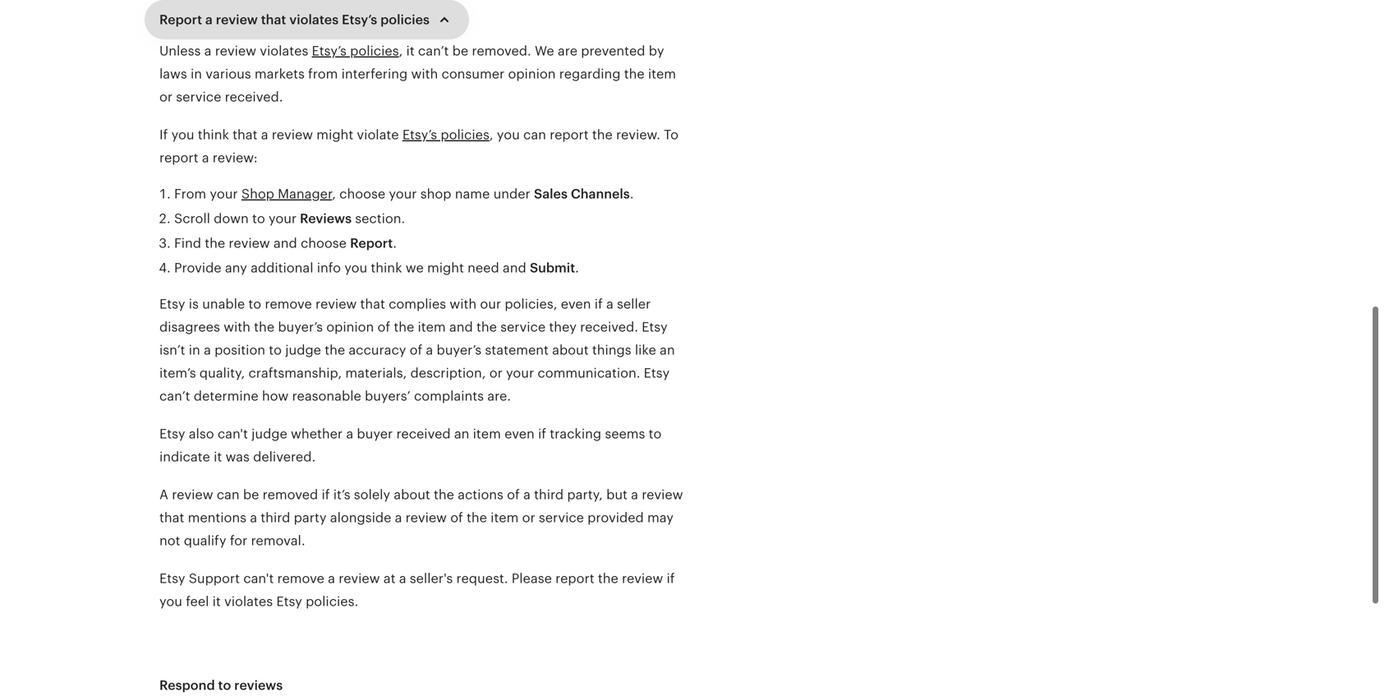 Task type: describe. For each thing, give the bounding box(es) containing it.
to up craftsmanship,
[[269, 343, 282, 357]]

mentions
[[188, 510, 247, 525]]

respond to reviews
[[159, 678, 283, 693]]

to down "shop"
[[252, 211, 265, 226]]

of down the actions at the left bottom of the page
[[450, 510, 463, 525]]

reviews
[[300, 211, 352, 226]]

any
[[225, 261, 247, 275]]

interfering
[[342, 67, 408, 81]]

item inside the a review can be removed if it's solely about the actions of a third party, but a review that mentions a third party alongside a review of the item or service provided may not qualify for removal.
[[491, 510, 519, 525]]

prevented
[[581, 44, 646, 58]]

qualify
[[184, 533, 226, 548]]

request.
[[457, 571, 508, 586]]

under
[[494, 187, 531, 201]]

removal.
[[251, 533, 305, 548]]

removed.
[[472, 44, 531, 58]]

1 vertical spatial report
[[350, 236, 393, 251]]

various
[[206, 67, 251, 81]]

1 vertical spatial might
[[427, 261, 464, 275]]

a up policies.
[[328, 571, 335, 586]]

reviews
[[234, 678, 283, 693]]

judge inside etsy also can't judge whether a buyer received an item even if tracking seems to indicate it was delivered.
[[252, 427, 287, 441]]

opinion inside we are prevented by laws in various markets from interfering with consumer opinion regarding the item or service received.
[[508, 67, 556, 81]]

etsy is unable to remove review that complies with our policies, even if a seller disagrees with the buyer's opinion of the item and the service they received. etsy isn't in a position to judge the accuracy of a buyer's statement about things like an item's quality, craftsmanship, materials, description, or your communication. etsy can't determine how reasonable buyers' complaints are.
[[159, 297, 675, 403]]

the left the accuracy
[[325, 343, 345, 357]]

is
[[189, 297, 199, 311]]

may
[[648, 510, 674, 525]]

they
[[549, 320, 577, 334]]

at
[[384, 571, 396, 586]]

reasonable
[[292, 389, 361, 403]]

review inside dropdown button
[[216, 12, 258, 27]]

for
[[230, 533, 248, 548]]

1 vertical spatial etsy's
[[312, 44, 347, 58]]

a up quality,
[[204, 343, 211, 357]]

1 vertical spatial policies
[[350, 44, 399, 58]]

etsy left is at the left of the page
[[159, 297, 185, 311]]

your up down
[[210, 187, 238, 201]]

0 horizontal spatial third
[[261, 510, 290, 525]]

item's
[[159, 366, 196, 380]]

a right unless at left
[[204, 44, 212, 58]]

if inside etsy is unable to remove review that complies with our policies, even if a seller disagrees with the buyer's opinion of the item and the service they received. etsy isn't in a position to judge the accuracy of a buyer's statement about things like an item's quality, craftsmanship, materials, description, or your communication. etsy can't determine how reasonable buyers' complaints are.
[[595, 297, 603, 311]]

tracking
[[550, 427, 602, 441]]

policies,
[[505, 297, 558, 311]]

whether
[[291, 427, 343, 441]]

support
[[189, 571, 240, 586]]

description,
[[411, 366, 486, 380]]

even inside etsy also can't judge whether a buyer received an item even if tracking seems to indicate it was delivered.
[[505, 427, 535, 441]]

by
[[649, 44, 664, 58]]

but
[[607, 487, 628, 502]]

about inside etsy is unable to remove review that complies with our policies, even if a seller disagrees with the buyer's opinion of the item and the service they received. etsy isn't in a position to judge the accuracy of a buyer's statement about things like an item's quality, craftsmanship, materials, description, or your communication. etsy can't determine how reasonable buyers' complaints are.
[[552, 343, 589, 357]]

a up 'removal.'
[[250, 510, 257, 525]]

solely
[[354, 487, 390, 502]]

a inside dropdown button
[[205, 12, 213, 27]]

accuracy
[[349, 343, 406, 357]]

party
[[294, 510, 327, 525]]

info
[[317, 261, 341, 275]]

2 vertical spatial with
[[224, 320, 251, 334]]

etsy inside etsy also can't judge whether a buyer received an item even if tracking seems to indicate it was delivered.
[[159, 427, 185, 441]]

report inside etsy support can't remove a review at a seller's request. please report the review if you feel it violates etsy policies.
[[556, 571, 595, 586]]

you right if
[[171, 127, 194, 142]]

you right info
[[344, 261, 367, 275]]

etsy up like
[[642, 320, 668, 334]]

etsy also can't judge whether a buyer received an item even if tracking seems to indicate it was delivered.
[[159, 427, 662, 464]]

consumer
[[442, 67, 505, 81]]

or inside the a review can be removed if it's solely about the actions of a third party, but a review that mentions a third party alongside a review of the item or service provided may not qualify for removal.
[[522, 510, 536, 525]]

service inside the a review can be removed if it's solely about the actions of a third party, but a review that mentions a third party alongside a review of the item or service provided may not qualify for removal.
[[539, 510, 584, 525]]

provided
[[588, 510, 644, 525]]

policies.
[[306, 594, 358, 609]]

are
[[558, 44, 578, 58]]

0 vertical spatial ,
[[399, 44, 403, 58]]

the right find
[[205, 236, 225, 251]]

you inside etsy support can't remove a review at a seller's request. please report the review if you feel it violates etsy policies.
[[159, 594, 182, 609]]

in inside we are prevented by laws in various markets from interfering with consumer opinion regarding the item or service received.
[[191, 67, 202, 81]]

your up find the review and choose report . in the top of the page
[[269, 211, 297, 226]]

0 horizontal spatial buyer's
[[278, 320, 323, 334]]

shop manager link
[[241, 187, 332, 201]]

remove inside etsy support can't remove a review at a seller's request. please report the review if you feel it violates etsy policies.
[[277, 571, 325, 586]]

seems
[[605, 427, 645, 441]]

of right the accuracy
[[410, 343, 423, 357]]

the up the position
[[254, 320, 275, 334]]

the down complies
[[394, 320, 414, 334]]

that inside dropdown button
[[261, 12, 286, 27]]

etsy support can't remove a review at a seller's request. please report the review if you feel it violates etsy policies.
[[159, 571, 675, 609]]

2 vertical spatial policies
[[441, 127, 490, 142]]

policies inside dropdown button
[[381, 12, 430, 27]]

a right but
[[631, 487, 638, 502]]

how
[[262, 389, 289, 403]]

actions
[[458, 487, 504, 502]]

from
[[308, 67, 338, 81]]

2 vertical spatial ,
[[332, 187, 336, 201]]

channels
[[571, 187, 630, 201]]

delivered.
[[253, 450, 316, 464]]

received
[[396, 427, 451, 441]]

submit
[[530, 261, 575, 275]]

please
[[512, 571, 552, 586]]

that inside etsy is unable to remove review that complies with our policies, even if a seller disagrees with the buyer's opinion of the item and the service they received. etsy isn't in a position to judge the accuracy of a buyer's statement about things like an item's quality, craftsmanship, materials, description, or your communication. etsy can't determine how reasonable buyers' complaints are.
[[360, 297, 385, 311]]

, inside ", you can report the review. to report a review:"
[[490, 127, 494, 142]]

if
[[159, 127, 168, 142]]

to inside etsy also can't judge whether a buyer received an item even if tracking seems to indicate it was delivered.
[[649, 427, 662, 441]]

materials,
[[345, 366, 407, 380]]

can't inside etsy is unable to remove review that complies with our policies, even if a seller disagrees with the buyer's opinion of the item and the service they received. etsy isn't in a position to judge the accuracy of a buyer's statement about things like an item's quality, craftsmanship, materials, description, or your communication. etsy can't determine how reasonable buyers' complaints are.
[[159, 389, 190, 403]]

1 horizontal spatial be
[[453, 44, 469, 58]]

to inside dropdown button
[[218, 678, 231, 693]]

0 vertical spatial it
[[406, 44, 415, 58]]

we
[[406, 261, 424, 275]]

additional
[[251, 261, 314, 275]]

it inside etsy support can't remove a review at a seller's request. please report the review if you feel it violates etsy policies.
[[213, 594, 221, 609]]

an inside etsy is unable to remove review that complies with our policies, even if a seller disagrees with the buyer's opinion of the item and the service they received. etsy isn't in a position to judge the accuracy of a buyer's statement about things like an item's quality, craftsmanship, materials, description, or your communication. etsy can't determine how reasonable buyers' complaints are.
[[660, 343, 675, 357]]

or inside we are prevented by laws in various markets from interfering with consumer opinion regarding the item or service received.
[[159, 90, 173, 104]]

communication.
[[538, 366, 641, 380]]

item inside etsy also can't judge whether a buyer received an item even if tracking seems to indicate it was delivered.
[[473, 427, 501, 441]]

a up "shop"
[[261, 127, 268, 142]]

the left the actions at the left bottom of the page
[[434, 487, 454, 502]]

are.
[[488, 389, 511, 403]]

if you think that a review might violate etsy's policies
[[159, 127, 490, 142]]

that inside the a review can be removed if it's solely about the actions of a third party, but a review that mentions a third party alongside a review of the item or service provided may not qualify for removal.
[[159, 510, 184, 525]]

can't for support
[[243, 571, 274, 586]]

you inside ", you can report the review. to report a review:"
[[497, 127, 520, 142]]

to right unable
[[249, 297, 261, 311]]

not
[[159, 533, 180, 548]]

indicate
[[159, 450, 210, 464]]

find the review and choose report .
[[174, 236, 397, 251]]

complies
[[389, 297, 446, 311]]

feel
[[186, 594, 209, 609]]

a review can be removed if it's solely about the actions of a third party, but a review that mentions a third party alongside a review of the item or service provided may not qualify for removal.
[[159, 487, 683, 548]]

, you can report the review. to report a review:
[[159, 127, 679, 165]]

things
[[592, 343, 632, 357]]

received. inside etsy is unable to remove review that complies with our policies, even if a seller disagrees with the buyer's opinion of the item and the service they received. etsy isn't in a position to judge the accuracy of a buyer's statement about things like an item's quality, craftsmanship, materials, description, or your communication. etsy can't determine how reasonable buyers' complaints are.
[[580, 320, 638, 334]]

and inside etsy is unable to remove review that complies with our policies, even if a seller disagrees with the buyer's opinion of the item and the service they received. etsy isn't in a position to judge the accuracy of a buyer's statement about things like an item's quality, craftsmanship, materials, description, or your communication. etsy can't determine how reasonable buyers' complaints are.
[[449, 320, 473, 334]]

position
[[215, 343, 265, 357]]

etsy down like
[[644, 366, 670, 380]]

manager
[[278, 187, 332, 201]]

unless a review violates etsy's policies , it can't be removed.
[[159, 44, 531, 58]]



Task type: locate. For each thing, give the bounding box(es) containing it.
, up interfering
[[399, 44, 403, 58]]

, up reviews on the left of page
[[332, 187, 336, 201]]

etsy's inside dropdown button
[[342, 12, 377, 27]]

markets
[[255, 67, 305, 81]]

1 vertical spatial .
[[393, 236, 397, 251]]

etsy up indicate
[[159, 427, 185, 441]]

item down the actions at the left bottom of the page
[[491, 510, 519, 525]]

2 horizontal spatial with
[[450, 297, 477, 311]]

violates up unless a review violates etsy's policies , it can't be removed.
[[289, 12, 339, 27]]

to left reviews
[[218, 678, 231, 693]]

it inside etsy also can't judge whether a buyer received an item even if tracking seems to indicate it was delivered.
[[214, 450, 222, 464]]

0 horizontal spatial or
[[159, 90, 173, 104]]

1 vertical spatial it
[[214, 450, 222, 464]]

remove down additional
[[265, 297, 312, 311]]

you
[[171, 127, 194, 142], [497, 127, 520, 142], [344, 261, 367, 275], [159, 594, 182, 609]]

if inside the a review can be removed if it's solely about the actions of a third party, but a review that mentions a third party alongside a review of the item or service provided may not qualify for removal.
[[322, 487, 330, 502]]

1 vertical spatial be
[[243, 487, 259, 502]]

can up sales on the left of the page
[[523, 127, 546, 142]]

an right like
[[660, 343, 675, 357]]

violate
[[357, 127, 399, 142]]

also
[[189, 427, 214, 441]]

1 vertical spatial can't
[[159, 389, 190, 403]]

find
[[174, 236, 201, 251]]

can't up the was
[[218, 427, 248, 441]]

opinion up the accuracy
[[326, 320, 374, 334]]

etsy's policies link for if you think that a review might violate
[[403, 127, 490, 142]]

2 horizontal spatial .
[[630, 187, 634, 201]]

1 vertical spatial in
[[189, 343, 200, 357]]

about
[[552, 343, 589, 357], [394, 487, 430, 502]]

with left the our
[[450, 297, 477, 311]]

we
[[535, 44, 554, 58]]

1 horizontal spatial an
[[660, 343, 675, 357]]

seller's
[[410, 571, 453, 586]]

0 vertical spatial etsy's
[[342, 12, 377, 27]]

statement
[[485, 343, 549, 357]]

or up are.
[[490, 366, 503, 380]]

0 vertical spatial report
[[159, 12, 202, 27]]

respond
[[159, 678, 215, 693]]

can't inside etsy also can't judge whether a buyer received an item even if tracking seems to indicate it was delivered.
[[218, 427, 248, 441]]

down
[[214, 211, 249, 226]]

1 horizontal spatial might
[[427, 261, 464, 275]]

choose up the section.
[[340, 187, 385, 201]]

if left it's
[[322, 487, 330, 502]]

1 vertical spatial third
[[261, 510, 290, 525]]

a up description,
[[426, 343, 433, 357]]

can inside the a review can be removed if it's solely about the actions of a third party, but a review that mentions a third party alongside a review of the item or service provided may not qualify for removal.
[[217, 487, 240, 502]]

choose down reviews on the left of page
[[301, 236, 347, 251]]

or down laws
[[159, 90, 173, 104]]

in inside etsy is unable to remove review that complies with our policies, even if a seller disagrees with the buyer's opinion of the item and the service they received. etsy isn't in a position to judge the accuracy of a buyer's statement about things like an item's quality, craftsmanship, materials, description, or your communication. etsy can't determine how reasonable buyers' complaints are.
[[189, 343, 200, 357]]

etsy's policies link
[[312, 44, 399, 58], [403, 127, 490, 142]]

of right the actions at the left bottom of the page
[[507, 487, 520, 502]]

determine
[[194, 389, 259, 403]]

0 horizontal spatial about
[[394, 487, 430, 502]]

shop
[[421, 187, 452, 201]]

opinion down we
[[508, 67, 556, 81]]

1 horizontal spatial ,
[[399, 44, 403, 58]]

0 vertical spatial third
[[534, 487, 564, 502]]

can't
[[218, 427, 248, 441], [243, 571, 274, 586]]

1 vertical spatial opinion
[[326, 320, 374, 334]]

it right feel
[[213, 594, 221, 609]]

violates inside dropdown button
[[289, 12, 339, 27]]

judge up craftsmanship,
[[285, 343, 321, 357]]

report up provide any additional info you think we might need and submit .
[[350, 236, 393, 251]]

in
[[191, 67, 202, 81], [189, 343, 200, 357]]

an
[[660, 343, 675, 357], [454, 427, 470, 441]]

craftsmanship,
[[249, 366, 342, 380]]

service down party,
[[539, 510, 584, 525]]

1 vertical spatial report
[[159, 150, 198, 165]]

0 horizontal spatial report
[[159, 12, 202, 27]]

2 horizontal spatial ,
[[490, 127, 494, 142]]

or inside etsy is unable to remove review that complies with our policies, even if a seller disagrees with the buyer's opinion of the item and the service they received. etsy isn't in a position to judge the accuracy of a buyer's statement about things like an item's quality, craftsmanship, materials, description, or your communication. etsy can't determine how reasonable buyers' complaints are.
[[490, 366, 503, 380]]

even up they
[[561, 297, 591, 311]]

item down complies
[[418, 320, 446, 334]]

1 horizontal spatial third
[[534, 487, 564, 502]]

0 horizontal spatial even
[[505, 427, 535, 441]]

etsy down not
[[159, 571, 185, 586]]

received.
[[225, 90, 283, 104], [580, 320, 638, 334]]

1 vertical spatial violates
[[260, 44, 308, 58]]

0 vertical spatial report
[[550, 127, 589, 142]]

to right seems
[[649, 427, 662, 441]]

might
[[317, 127, 354, 142], [427, 261, 464, 275]]

1 horizontal spatial .
[[575, 261, 579, 275]]

item down by
[[648, 67, 676, 81]]

0 vertical spatial think
[[198, 127, 229, 142]]

was
[[226, 450, 250, 464]]

it left the was
[[214, 450, 222, 464]]

third up 'removal.'
[[261, 510, 290, 525]]

that up review:
[[233, 127, 258, 142]]

item inside we are prevented by laws in various markets from interfering with consumer opinion regarding the item or service received.
[[648, 67, 676, 81]]

of
[[378, 320, 390, 334], [410, 343, 423, 357], [507, 487, 520, 502], [450, 510, 463, 525]]

1 horizontal spatial or
[[490, 366, 503, 380]]

complaints
[[414, 389, 484, 403]]

can up mentions
[[217, 487, 240, 502]]

service inside etsy is unable to remove review that complies with our policies, even if a seller disagrees with the buyer's opinion of the item and the service they received. etsy isn't in a position to judge the accuracy of a buyer's statement about things like an item's quality, craftsmanship, materials, description, or your communication. etsy can't determine how reasonable buyers' complaints are.
[[501, 320, 546, 334]]

. down the section.
[[393, 236, 397, 251]]

report a review that violates etsy's policies
[[159, 12, 430, 27]]

can inside ", you can report the review. to report a review:"
[[523, 127, 546, 142]]

be inside the a review can be removed if it's solely about the actions of a third party, but a review that mentions a third party alongside a review of the item or service provided may not qualify for removal.
[[243, 487, 259, 502]]

provide
[[174, 261, 222, 275]]

can't inside etsy support can't remove a review at a seller's request. please report the review if you feel it violates etsy policies.
[[243, 571, 274, 586]]

your
[[210, 187, 238, 201], [389, 187, 417, 201], [269, 211, 297, 226], [506, 366, 534, 380]]

2 vertical spatial report
[[556, 571, 595, 586]]

0 horizontal spatial can
[[217, 487, 240, 502]]

be left removed
[[243, 487, 259, 502]]

with left consumer
[[411, 67, 438, 81]]

0 horizontal spatial opinion
[[326, 320, 374, 334]]

like
[[635, 343, 656, 357]]

laws
[[159, 67, 187, 81]]

1 vertical spatial can
[[217, 487, 240, 502]]

the down the our
[[477, 320, 497, 334]]

that up not
[[159, 510, 184, 525]]

report up unless at left
[[159, 12, 202, 27]]

1 vertical spatial etsy's policies link
[[403, 127, 490, 142]]

a right at
[[399, 571, 406, 586]]

0 vertical spatial opinion
[[508, 67, 556, 81]]

1 vertical spatial judge
[[252, 427, 287, 441]]

1 vertical spatial an
[[454, 427, 470, 441]]

scroll
[[174, 211, 210, 226]]

report a review that violates etsy's policies button
[[145, 0, 469, 39]]

if down may
[[667, 571, 675, 586]]

unless
[[159, 44, 201, 58]]

can for be
[[217, 487, 240, 502]]

0 horizontal spatial be
[[243, 487, 259, 502]]

a right alongside
[[395, 510, 402, 525]]

1 horizontal spatial report
[[350, 236, 393, 251]]

1 horizontal spatial and
[[449, 320, 473, 334]]

that up markets
[[261, 12, 286, 27]]

if left seller
[[595, 297, 603, 311]]

judge up delivered.
[[252, 427, 287, 441]]

unable
[[202, 297, 245, 311]]

the
[[624, 67, 645, 81], [592, 127, 613, 142], [205, 236, 225, 251], [254, 320, 275, 334], [394, 320, 414, 334], [477, 320, 497, 334], [325, 343, 345, 357], [434, 487, 454, 502], [467, 510, 487, 525], [598, 571, 619, 586]]

might right the 'we'
[[427, 261, 464, 275]]

can't for also
[[218, 427, 248, 441]]

review inside etsy is unable to remove review that complies with our policies, even if a seller disagrees with the buyer's opinion of the item and the service they received. etsy isn't in a position to judge the accuracy of a buyer's statement about things like an item's quality, craftsmanship, materials, description, or your communication. etsy can't determine how reasonable buyers' complaints are.
[[316, 297, 357, 311]]

of up the accuracy
[[378, 320, 390, 334]]

think left the 'we'
[[371, 261, 402, 275]]

the down provided
[[598, 571, 619, 586]]

the inside ", you can report the review. to report a review:"
[[592, 127, 613, 142]]

0 vertical spatial in
[[191, 67, 202, 81]]

need
[[468, 261, 499, 275]]

buyer's up craftsmanship,
[[278, 320, 323, 334]]

1 vertical spatial buyer's
[[437, 343, 482, 357]]

and up additional
[[274, 236, 297, 251]]

0 vertical spatial can
[[523, 127, 546, 142]]

report up sales on the left of the page
[[550, 127, 589, 142]]

0 vertical spatial about
[[552, 343, 589, 357]]

1 horizontal spatial buyer's
[[437, 343, 482, 357]]

2 vertical spatial .
[[575, 261, 579, 275]]

isn't
[[159, 343, 185, 357]]

and right need
[[503, 261, 527, 275]]

you up under
[[497, 127, 520, 142]]

0 vertical spatial choose
[[340, 187, 385, 201]]

1 vertical spatial service
[[501, 320, 546, 334]]

1 horizontal spatial can
[[523, 127, 546, 142]]

etsy left policies.
[[276, 594, 302, 609]]

.
[[630, 187, 634, 201], [393, 236, 397, 251], [575, 261, 579, 275]]

or up the please
[[522, 510, 536, 525]]

0 vertical spatial .
[[630, 187, 634, 201]]

0 horizontal spatial with
[[224, 320, 251, 334]]

1 vertical spatial or
[[490, 366, 503, 380]]

the inside we are prevented by laws in various markets from interfering with consumer opinion regarding the item or service received.
[[624, 67, 645, 81]]

item inside etsy is unable to remove review that complies with our policies, even if a seller disagrees with the buyer's opinion of the item and the service they received. etsy isn't in a position to judge the accuracy of a buyer's statement about things like an item's quality, craftsmanship, materials, description, or your communication. etsy can't determine how reasonable buyers' complaints are.
[[418, 320, 446, 334]]

from your shop manager , choose your shop name under sales channels .
[[174, 187, 634, 201]]

in right isn't
[[189, 343, 200, 357]]

your left shop
[[389, 187, 417, 201]]

0 horizontal spatial .
[[393, 236, 397, 251]]

report inside dropdown button
[[159, 12, 202, 27]]

sales
[[534, 187, 568, 201]]

0 horizontal spatial might
[[317, 127, 354, 142]]

0 vertical spatial might
[[317, 127, 354, 142]]

section.
[[355, 211, 405, 226]]

1 vertical spatial and
[[503, 261, 527, 275]]

0 vertical spatial an
[[660, 343, 675, 357]]

0 vertical spatial with
[[411, 67, 438, 81]]

our
[[480, 297, 501, 311]]

even down are.
[[505, 427, 535, 441]]

1 vertical spatial choose
[[301, 236, 347, 251]]

with up the position
[[224, 320, 251, 334]]

2 vertical spatial and
[[449, 320, 473, 334]]

0 horizontal spatial think
[[198, 127, 229, 142]]

0 vertical spatial policies
[[381, 12, 430, 27]]

regarding
[[559, 67, 621, 81]]

2 vertical spatial or
[[522, 510, 536, 525]]

2 horizontal spatial and
[[503, 261, 527, 275]]

provide any additional info you think we might need and submit .
[[174, 261, 579, 275]]

from
[[174, 187, 206, 201]]

0 vertical spatial etsy's policies link
[[312, 44, 399, 58]]

2 vertical spatial etsy's
[[403, 127, 437, 142]]

a left buyer
[[346, 427, 354, 441]]

, up name
[[490, 127, 494, 142]]

think up review:
[[198, 127, 229, 142]]

1 vertical spatial remove
[[277, 571, 325, 586]]

0 horizontal spatial received.
[[225, 90, 283, 104]]

a inside ", you can report the review. to report a review:"
[[202, 150, 209, 165]]

report
[[159, 12, 202, 27], [350, 236, 393, 251]]

etsy's
[[342, 12, 377, 27], [312, 44, 347, 58], [403, 127, 437, 142]]

2 horizontal spatial or
[[522, 510, 536, 525]]

0 horizontal spatial and
[[274, 236, 297, 251]]

opinion inside etsy is unable to remove review that complies with our policies, even if a seller disagrees with the buyer's opinion of the item and the service they received. etsy isn't in a position to judge the accuracy of a buyer's statement about things like an item's quality, craftsmanship, materials, description, or your communication. etsy can't determine how reasonable buyers' complaints are.
[[326, 320, 374, 334]]

1 horizontal spatial about
[[552, 343, 589, 357]]

to
[[252, 211, 265, 226], [249, 297, 261, 311], [269, 343, 282, 357], [649, 427, 662, 441], [218, 678, 231, 693]]

1 horizontal spatial received.
[[580, 320, 638, 334]]

review.
[[616, 127, 661, 142]]

2 vertical spatial service
[[539, 510, 584, 525]]

a
[[159, 487, 168, 502]]

1 horizontal spatial with
[[411, 67, 438, 81]]

opinion
[[508, 67, 556, 81], [326, 320, 374, 334]]

the inside etsy support can't remove a review at a seller's request. please report the review if you feel it violates etsy policies.
[[598, 571, 619, 586]]

can for report
[[523, 127, 546, 142]]

0 vertical spatial judge
[[285, 343, 321, 357]]

can't up consumer
[[418, 44, 449, 58]]

remove inside etsy is unable to remove review that complies with our policies, even if a seller disagrees with the buyer's opinion of the item and the service they received. etsy isn't in a position to judge the accuracy of a buyer's statement about things like an item's quality, craftsmanship, materials, description, or your communication. etsy can't determine how reasonable buyers' complaints are.
[[265, 297, 312, 311]]

0 horizontal spatial can't
[[159, 389, 190, 403]]

policies up name
[[441, 127, 490, 142]]

even inside etsy is unable to remove review that complies with our policies, even if a seller disagrees with the buyer's opinion of the item and the service they received. etsy isn't in a position to judge the accuracy of a buyer's statement about things like an item's quality, craftsmanship, materials, description, or your communication. etsy can't determine how reasonable buyers' complaints are.
[[561, 297, 591, 311]]

etsy's policies link for unless a review violates
[[312, 44, 399, 58]]

1 horizontal spatial think
[[371, 261, 402, 275]]

violates up markets
[[260, 44, 308, 58]]

received. inside we are prevented by laws in various markets from interfering with consumer opinion regarding the item or service received.
[[225, 90, 283, 104]]

0 vertical spatial received.
[[225, 90, 283, 104]]

service down laws
[[176, 90, 221, 104]]

your inside etsy is unable to remove review that complies with our policies, even if a seller disagrees with the buyer's opinion of the item and the service they received. etsy isn't in a position to judge the accuracy of a buyer's statement about things like an item's quality, craftsmanship, materials, description, or your communication. etsy can't determine how reasonable buyers' complaints are.
[[506, 366, 534, 380]]

1 vertical spatial even
[[505, 427, 535, 441]]

about down they
[[552, 343, 589, 357]]

a right the actions at the left bottom of the page
[[523, 487, 531, 502]]

disagrees
[[159, 320, 220, 334]]

or
[[159, 90, 173, 104], [490, 366, 503, 380], [522, 510, 536, 525]]

if inside etsy also can't judge whether a buyer received an item even if tracking seems to indicate it was delivered.
[[538, 427, 547, 441]]

violates inside etsy support can't remove a review at a seller's request. please report the review if you feel it violates etsy policies.
[[224, 594, 273, 609]]

item
[[648, 67, 676, 81], [418, 320, 446, 334], [473, 427, 501, 441], [491, 510, 519, 525]]

0 vertical spatial buyer's
[[278, 320, 323, 334]]

about inside the a review can be removed if it's solely about the actions of a third party, but a review that mentions a third party alongside a review of the item or service provided may not qualify for removal.
[[394, 487, 430, 502]]

alongside
[[330, 510, 391, 525]]

judge inside etsy is unable to remove review that complies with our policies, even if a seller disagrees with the buyer's opinion of the item and the service they received. etsy isn't in a position to judge the accuracy of a buyer's statement about things like an item's quality, craftsmanship, materials, description, or your communication. etsy can't determine how reasonable buyers' complaints are.
[[285, 343, 321, 357]]

1 horizontal spatial can't
[[418, 44, 449, 58]]

0 vertical spatial and
[[274, 236, 297, 251]]

the down the actions at the left bottom of the page
[[467, 510, 487, 525]]

remove up policies.
[[277, 571, 325, 586]]

if inside etsy support can't remove a review at a seller's request. please report the review if you feel it violates etsy policies.
[[667, 571, 675, 586]]

,
[[399, 44, 403, 58], [490, 127, 494, 142], [332, 187, 336, 201]]

scroll down to your reviews section.
[[174, 211, 405, 226]]

shop
[[241, 187, 274, 201]]

1 horizontal spatial even
[[561, 297, 591, 311]]

can't down 'removal.'
[[243, 571, 274, 586]]

0 vertical spatial service
[[176, 90, 221, 104]]

respond to reviews button
[[145, 666, 298, 696]]

party,
[[567, 487, 603, 502]]

think
[[198, 127, 229, 142], [371, 261, 402, 275]]

we are prevented by laws in various markets from interfering with consumer opinion regarding the item or service received.
[[159, 44, 676, 104]]

etsy's policies link up shop
[[403, 127, 490, 142]]

policies
[[381, 12, 430, 27], [350, 44, 399, 58], [441, 127, 490, 142]]

item down are.
[[473, 427, 501, 441]]

about right solely
[[394, 487, 430, 502]]

1 vertical spatial ,
[[490, 127, 494, 142]]

can't down item's
[[159, 389, 190, 403]]

third left party,
[[534, 487, 564, 502]]

2 vertical spatial it
[[213, 594, 221, 609]]

1 vertical spatial about
[[394, 487, 430, 502]]

to
[[664, 127, 679, 142]]

service inside we are prevented by laws in various markets from interfering with consumer opinion regarding the item or service received.
[[176, 90, 221, 104]]

buyer
[[357, 427, 393, 441]]

a inside etsy also can't judge whether a buyer received an item even if tracking seems to indicate it was delivered.
[[346, 427, 354, 441]]

0 vertical spatial remove
[[265, 297, 312, 311]]

etsy's right violate
[[403, 127, 437, 142]]

quality,
[[200, 366, 245, 380]]

be
[[453, 44, 469, 58], [243, 487, 259, 502]]

a left seller
[[606, 297, 614, 311]]

0 vertical spatial or
[[159, 90, 173, 104]]

with inside we are prevented by laws in various markets from interfering with consumer opinion regarding the item or service received.
[[411, 67, 438, 81]]

you left feel
[[159, 594, 182, 609]]

a left review:
[[202, 150, 209, 165]]

0 horizontal spatial ,
[[332, 187, 336, 201]]

the left review. on the left top
[[592, 127, 613, 142]]

1 vertical spatial think
[[371, 261, 402, 275]]

an right received
[[454, 427, 470, 441]]

service up statement
[[501, 320, 546, 334]]

an inside etsy also can't judge whether a buyer received an item even if tracking seems to indicate it was delivered.
[[454, 427, 470, 441]]

0 horizontal spatial etsy's policies link
[[312, 44, 399, 58]]

it's
[[333, 487, 351, 502]]



Task type: vqa. For each thing, say whether or not it's contained in the screenshot.


